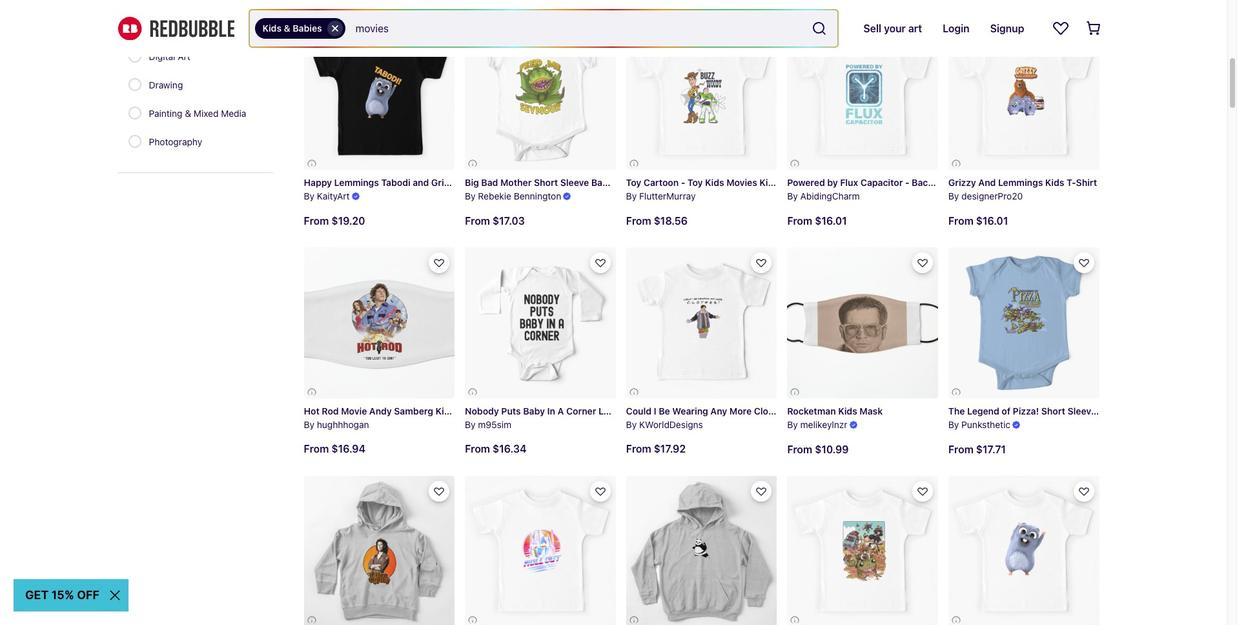 Task type: locate. For each thing, give the bounding box(es) containing it.
2 horizontal spatial piece
[[1145, 405, 1169, 416]]

$16.01 for and
[[976, 215, 1008, 227]]

movie
[[341, 405, 367, 416]]

- up fluttermurray
[[681, 177, 685, 188]]

2 horizontal spatial one-
[[1123, 405, 1145, 416]]

capacitor
[[861, 177, 903, 188]]

tabodi
[[381, 177, 411, 188]]

from $16.01 down designerpro20
[[949, 215, 1008, 227]]

rocketman
[[787, 405, 836, 416]]

from $16.01 down abidingcharm
[[787, 215, 847, 227]]

by punksthetic
[[949, 419, 1011, 430]]

sleeve left i on the right bottom
[[622, 405, 651, 416]]

from $16.01
[[787, 215, 847, 227], [949, 215, 1008, 227]]

media
[[221, 108, 246, 119]]

artwork medium option group
[[128, 0, 254, 157]]

& left mixed
[[185, 108, 191, 119]]

1 lemmings from the left
[[334, 177, 379, 188]]

grizzy and lemmings kids t-shirt by designerpro20
[[949, 177, 1097, 202]]

from for hot rod movie andy samberg  kids mask
[[304, 443, 329, 455]]

pizza!
[[1013, 405, 1039, 416]]

one-
[[616, 177, 637, 188], [678, 405, 699, 416], [1123, 405, 1145, 416]]

piece inside nobody puts baby in a corner long sleeve baby one-piece by m95sim
[[699, 405, 723, 416]]

$16.01 down designerpro20
[[976, 215, 1008, 227]]

& inside button
[[284, 23, 290, 34]]

0 horizontal spatial $16.01
[[815, 215, 847, 227]]

2 from $16.01 from the left
[[949, 215, 1008, 227]]

from left $17.92
[[626, 443, 651, 455]]

$10.99
[[815, 443, 849, 455]]

1 vertical spatial short
[[1042, 405, 1066, 416]]

the
[[949, 405, 965, 416]]

&
[[180, 23, 187, 34], [284, 23, 290, 34], [185, 108, 191, 119]]

1 horizontal spatial lemmings
[[998, 177, 1043, 188]]

grizzy inside grizzy and lemmings kids t-shirt by designerpro20
[[949, 177, 976, 188]]

toy up fluttermurray
[[688, 177, 703, 188]]

a
[[558, 405, 564, 416]]

1 horizontal spatial $16.01
[[976, 215, 1008, 227]]

shirt inside grizzy and lemmings kids t-shirt by designerpro20
[[1076, 177, 1097, 188]]

0 horizontal spatial grizzy
[[431, 177, 459, 188]]

1 mask from the left
[[457, 405, 480, 416]]

1 horizontal spatial short
[[1042, 405, 1066, 416]]

toy cartoon - toy kids movies kids t-shirt image
[[626, 19, 777, 170]]

kids inside button
[[263, 23, 282, 34]]

toy
[[626, 177, 642, 188], [688, 177, 703, 188]]

from down the
[[949, 215, 974, 227]]

from down by melikeylnzr
[[787, 443, 813, 455]]

2 mask from the left
[[860, 405, 883, 416]]

future
[[963, 177, 992, 188]]

big bad mother short sleeve baby one-piece image
[[465, 19, 616, 170]]

from left '$16.94'
[[304, 443, 329, 455]]

baby inside could i be wearing any more clothes? baby t-shirt by kworlddesigns
[[795, 405, 816, 416]]

nobody
[[465, 405, 499, 416]]

from down m95sim
[[465, 443, 490, 455]]

sleeve
[[560, 177, 589, 188], [622, 405, 651, 416], [1068, 405, 1097, 416]]

happy grizzy and lemmings cartoon  kids t-shirt image
[[949, 476, 1099, 625]]

- left back
[[905, 177, 910, 188]]

kids inside the powered by flux capacitor - back to the future  kids t-shirt by abidingcharm
[[994, 177, 1013, 188]]

clothes?
[[754, 405, 792, 416]]

by kaityart
[[304, 191, 350, 202]]

art
[[178, 51, 190, 62]]

lemmings inside grizzy and lemmings kids t-shirt by designerpro20
[[998, 177, 1043, 188]]

2 grizzy from the left
[[949, 177, 976, 188]]

$17.92
[[654, 443, 686, 455]]

bennington
[[514, 191, 561, 202]]

sleeve up bennington
[[560, 177, 589, 188]]

0 vertical spatial short
[[534, 177, 558, 188]]

1 horizontal spatial one-
[[678, 405, 699, 416]]

kids & babies
[[263, 23, 322, 34]]

1 horizontal spatial from $16.01
[[949, 215, 1008, 227]]

from for toy cartoon - toy kids movies kids t-shirt
[[626, 215, 651, 227]]

andy
[[369, 405, 392, 416]]

melikeylnzr
[[801, 419, 848, 430]]

by inside the powered by flux capacitor - back to the future  kids t-shirt by abidingcharm
[[787, 191, 798, 202]]

$17.71
[[976, 443, 1006, 455]]

0 horizontal spatial toy
[[626, 177, 642, 188]]

1 horizontal spatial -
[[905, 177, 910, 188]]

baby
[[591, 177, 613, 188], [523, 405, 545, 416], [653, 405, 675, 416], [795, 405, 816, 416], [1099, 405, 1121, 416]]

back
[[912, 177, 933, 188]]

toy left cartoon
[[626, 177, 642, 188]]

short
[[534, 177, 558, 188], [1042, 405, 1066, 416]]

from left the $17.71
[[949, 443, 974, 455]]

from $10.99
[[787, 443, 849, 455]]

short up bennington
[[534, 177, 558, 188]]

-
[[905, 177, 910, 188], [681, 177, 685, 188]]

powered by flux capacitor - back to the future  kids t-shirt by abidingcharm
[[787, 177, 1046, 202]]

bad
[[481, 177, 498, 188]]

& right design
[[180, 23, 187, 34]]

from $16.34
[[465, 443, 527, 455]]

lemmings up designerpro20
[[998, 177, 1043, 188]]

shirt inside toy cartoon - toy kids movies kids t-shirt by fluttermurray
[[791, 177, 812, 188]]

None radio
[[128, 78, 141, 91], [128, 107, 141, 119], [128, 135, 141, 148], [128, 78, 141, 91], [128, 107, 141, 119], [128, 135, 141, 148]]

Kids & Babies field
[[250, 10, 838, 46]]

shirt inside the powered by flux capacitor - back to the future  kids t-shirt by abidingcharm
[[1025, 177, 1046, 188]]

from for the legend of pizza! short sleeve baby one-piece
[[949, 443, 974, 455]]

t-
[[483, 177, 492, 188], [1015, 177, 1025, 188], [781, 177, 791, 188], [1067, 177, 1076, 188], [819, 405, 828, 416]]

0 horizontal spatial piece
[[637, 177, 661, 188]]

& left babies
[[284, 23, 290, 34]]

1 horizontal spatial grizzy
[[949, 177, 976, 188]]

1 horizontal spatial mask
[[860, 405, 883, 416]]

1 horizontal spatial piece
[[699, 405, 723, 416]]

painting
[[149, 108, 182, 119]]

from left $18.56
[[626, 215, 651, 227]]

legend
[[967, 405, 1000, 416]]

sleeve right pizza! at the bottom right of page
[[1068, 405, 1097, 416]]

$16.01 down abidingcharm
[[815, 215, 847, 227]]

from $18.56
[[626, 215, 688, 227]]

mask
[[457, 405, 480, 416], [860, 405, 883, 416]]

the legend of pizza! short sleeve baby one-piece
[[949, 405, 1169, 416]]

1 - from the left
[[905, 177, 910, 188]]

roll out kids t-shirt image
[[465, 476, 616, 625]]

2 lemmings from the left
[[998, 177, 1043, 188]]

2 $16.01 from the left
[[976, 215, 1008, 227]]

1 from $16.01 from the left
[[787, 215, 847, 227]]

kids inside hot rod movie andy samberg  kids mask by hughhhogan
[[436, 405, 455, 416]]

babies
[[293, 23, 322, 34]]

short right pizza! at the bottom right of page
[[1042, 405, 1066, 416]]

0 horizontal spatial lemmings
[[334, 177, 379, 188]]

from down powered
[[787, 215, 813, 227]]

rebekie
[[478, 191, 511, 202]]

2 - from the left
[[681, 177, 685, 188]]

rod
[[322, 405, 339, 416]]

$17.03
[[493, 215, 525, 227]]

& for illustration
[[180, 23, 187, 34]]

design
[[149, 23, 178, 34]]

m95sim
[[478, 419, 512, 430]]

from down rebekie
[[465, 215, 490, 227]]

mask right rocketman
[[860, 405, 883, 416]]

lemmings up kaityart on the left
[[334, 177, 379, 188]]

from
[[787, 215, 813, 227], [626, 215, 651, 227], [949, 215, 974, 227], [304, 215, 329, 227], [465, 215, 490, 227], [304, 443, 329, 455], [465, 443, 490, 455], [626, 443, 651, 455], [787, 443, 813, 455], [949, 443, 974, 455]]

grizzy
[[431, 177, 459, 188], [949, 177, 976, 188]]

& for mixed
[[185, 108, 191, 119]]

powered
[[787, 177, 825, 188]]

sleeve inside nobody puts baby in a corner long sleeve baby one-piece by m95sim
[[622, 405, 651, 416]]

grizzy right to
[[949, 177, 976, 188]]

1 $16.01 from the left
[[815, 215, 847, 227]]

from $16.01 for grizzy
[[949, 215, 1008, 227]]

by inside grizzy and lemmings kids t-shirt by designerpro20
[[949, 191, 959, 202]]

mask up m95sim
[[457, 405, 480, 416]]

from $16.01 for powered
[[787, 215, 847, 227]]

shirt
[[492, 177, 513, 188], [1025, 177, 1046, 188], [791, 177, 812, 188], [1076, 177, 1097, 188], [828, 405, 849, 416]]

hot rod movie andy samberg  kids mask by hughhhogan
[[304, 405, 480, 430]]

1 horizontal spatial sleeve
[[622, 405, 651, 416]]

1 horizontal spatial toy
[[688, 177, 703, 188]]

from $19.20
[[304, 215, 365, 227]]

grizzy right the and
[[431, 177, 459, 188]]

mixed
[[194, 108, 219, 119]]

from $17.03
[[465, 215, 525, 227]]

from for rocketman kids mask
[[787, 443, 813, 455]]

0 horizontal spatial from $16.01
[[787, 215, 847, 227]]

be
[[659, 405, 670, 416]]

from down the by kaityart
[[304, 215, 329, 227]]

0 horizontal spatial -
[[681, 177, 685, 188]]

fluttermurray
[[639, 191, 696, 202]]

0 horizontal spatial mask
[[457, 405, 480, 416]]



Task type: vqa. For each thing, say whether or not it's contained in the screenshot.
$75.11
no



Task type: describe. For each thing, give the bounding box(es) containing it.
kids & babies button
[[255, 18, 345, 39]]

rocketman kids mask image
[[787, 247, 938, 398]]

photography
[[149, 136, 202, 147]]

t- inside could i be wearing any more clothes? baby t-shirt by kworlddesigns
[[819, 405, 828, 416]]

could i be wearing any more clothes? baby t-shirt by kworlddesigns
[[626, 405, 849, 430]]

drawing
[[149, 79, 183, 90]]

from $17.92
[[626, 443, 686, 455]]

mother
[[501, 177, 532, 188]]

kaityart
[[317, 191, 350, 202]]

and
[[979, 177, 996, 188]]

wearing
[[673, 405, 708, 416]]

one- inside nobody puts baby in a corner long sleeve baby one-piece by m95sim
[[678, 405, 699, 416]]

cartoon
[[644, 177, 679, 188]]

design & illustration
[[149, 23, 233, 34]]

rocketman kids mask
[[787, 405, 883, 416]]

to
[[936, 177, 945, 188]]

nobody puts baby in a corner long sleeve baby one-piece image
[[465, 247, 616, 398]]

any
[[711, 405, 727, 416]]

from $17.71
[[949, 443, 1006, 455]]

happy lemmings tabodi and grizzy kids t-shirt image
[[304, 19, 455, 170]]

could i be wearing any more clothes? baby t-shirt image
[[626, 247, 777, 398]]

by melikeylnzr
[[787, 419, 848, 430]]

retro ellen ripley alien tribute toddler pullover hoodie image
[[304, 476, 455, 625]]

big
[[465, 177, 479, 188]]

Search term search field
[[345, 10, 807, 46]]

$16.34
[[493, 443, 527, 455]]

1 grizzy from the left
[[431, 177, 459, 188]]

happy lemmings tabodi and grizzy kids t-shirt
[[304, 177, 513, 188]]

hughhhogan
[[317, 419, 369, 430]]

hot rod movie andy samberg  kids mask image
[[266, 210, 492, 436]]

long
[[599, 405, 620, 416]]

painting & mixed media
[[149, 108, 246, 119]]

from for happy lemmings tabodi and grizzy kids t-shirt
[[304, 215, 329, 227]]

the
[[947, 177, 961, 188]]

shirt inside could i be wearing any more clothes? baby t-shirt by kworlddesigns
[[828, 405, 849, 416]]

the legend of pizza! short sleeve baby one-piece image
[[949, 247, 1099, 398]]

from for nobody puts baby in a corner long sleeve baby one-piece
[[465, 443, 490, 455]]

in
[[547, 405, 555, 416]]

grizzy and lemmings kids t-shirt image
[[949, 19, 1099, 170]]

digital
[[149, 51, 175, 62]]

- inside the powered by flux capacitor - back to the future  kids t-shirt by abidingcharm
[[905, 177, 910, 188]]

0 horizontal spatial sleeve
[[560, 177, 589, 188]]

- inside toy cartoon - toy kids movies kids t-shirt by fluttermurray
[[681, 177, 685, 188]]

& for babies
[[284, 23, 290, 34]]

t- inside toy cartoon - toy kids movies kids t-shirt by fluttermurray
[[781, 177, 791, 188]]

by inside hot rod movie andy samberg  kids mask by hughhhogan
[[304, 419, 315, 430]]

abidingcharm
[[801, 191, 860, 202]]

t- inside grizzy and lemmings kids t-shirt by designerpro20
[[1067, 177, 1076, 188]]

from for could i be wearing any more clothes? baby t-shirt
[[626, 443, 651, 455]]

toy cartoon - toy kids movies kids t-shirt by fluttermurray
[[626, 177, 812, 202]]

flux
[[840, 177, 858, 188]]

happy
[[304, 177, 332, 188]]

and
[[413, 177, 429, 188]]

mask inside hot rod movie andy samberg  kids mask by hughhhogan
[[457, 405, 480, 416]]

redbubble logo image
[[118, 17, 234, 40]]

kids inside grizzy and lemmings kids t-shirt by designerpro20
[[1045, 177, 1065, 188]]

from $16.94
[[304, 443, 366, 455]]

hot
[[304, 405, 320, 416]]

from for powered by flux capacitor - back to the future  kids t-shirt
[[787, 215, 813, 227]]

$19.20
[[332, 215, 365, 227]]

i
[[654, 405, 657, 416]]

could
[[626, 405, 652, 416]]

by inside could i be wearing any more clothes? baby t-shirt by kworlddesigns
[[626, 419, 637, 430]]

designerpro20
[[962, 191, 1023, 202]]

kworlddesigns
[[639, 419, 703, 430]]

by rebekie bennington
[[465, 191, 561, 202]]

powered by flux capacitor - back to the future  kids t-shirt image
[[787, 19, 938, 170]]

$18.56
[[654, 215, 688, 227]]

0 horizontal spatial one-
[[616, 177, 637, 188]]

$16.94
[[332, 443, 366, 455]]

by inside toy cartoon - toy kids movies kids t-shirt by fluttermurray
[[626, 191, 637, 202]]

fantasy adventure webcomic - vintage anime kids t-shirt image
[[787, 476, 938, 625]]

by inside nobody puts baby in a corner long sleeve baby one-piece by m95sim
[[465, 419, 476, 430]]

2 horizontal spatial sleeve
[[1068, 405, 1097, 416]]

movies
[[727, 177, 757, 188]]

samberg
[[394, 405, 433, 416]]

by
[[828, 177, 838, 188]]

more
[[730, 405, 752, 416]]

big bad mother short sleeve baby one-piece
[[465, 177, 661, 188]]

digital art
[[149, 51, 190, 62]]

1 toy from the left
[[626, 177, 642, 188]]

from for grizzy and lemmings kids t-shirt
[[949, 215, 974, 227]]

corner
[[566, 405, 596, 416]]

from for big bad mother short sleeve baby one-piece
[[465, 215, 490, 227]]

of
[[1002, 405, 1011, 416]]

2 toy from the left
[[688, 177, 703, 188]]

nobody puts baby in a corner long sleeve baby one-piece by m95sim
[[465, 405, 723, 430]]

illustration
[[189, 23, 233, 34]]

0 horizontal spatial short
[[534, 177, 558, 188]]

$16.01 for by
[[815, 215, 847, 227]]

puts
[[501, 405, 521, 416]]

punksthetic
[[962, 419, 1011, 430]]

kung fu panda version 4 kids pullover hoodie image
[[626, 476, 777, 625]]

t- inside the powered by flux capacitor - back to the future  kids t-shirt by abidingcharm
[[1015, 177, 1025, 188]]



